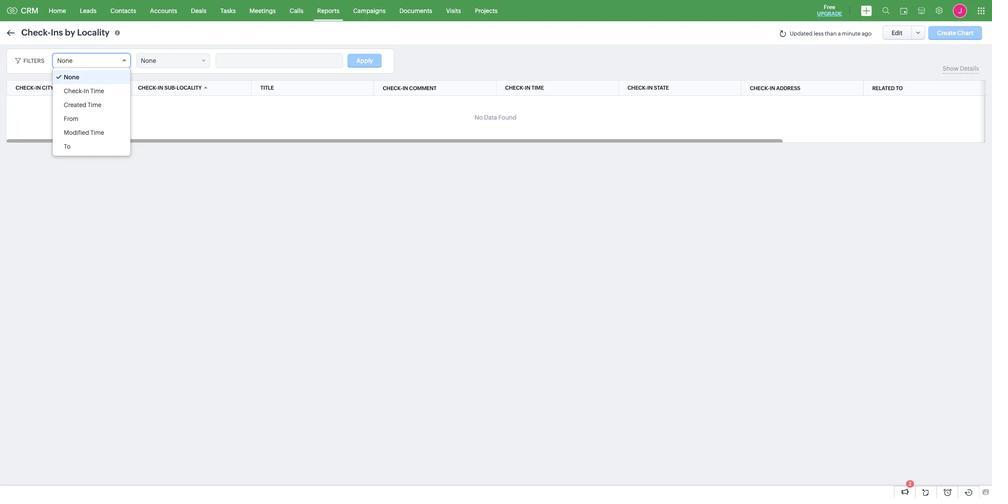 Task type: vqa. For each thing, say whether or not it's contained in the screenshot.
Free
yes



Task type: describe. For each thing, give the bounding box(es) containing it.
filters
[[23, 58, 44, 64]]

related
[[873, 85, 895, 91]]

home
[[49, 7, 66, 14]]

None field
[[53, 53, 131, 68]]

to option
[[53, 140, 130, 154]]

none for list box containing none
[[64, 74, 79, 81]]

campaigns
[[353, 7, 386, 14]]

locality for check-ins by locality
[[77, 27, 110, 37]]

from
[[64, 115, 78, 122]]

accounts
[[150, 7, 177, 14]]

check- left comment
[[383, 85, 403, 91]]

tasks link
[[214, 0, 243, 21]]

city
[[42, 85, 54, 91]]

check- inside option
[[64, 88, 84, 95]]

title
[[261, 85, 274, 91]]

related to
[[873, 85, 903, 91]]

calls
[[290, 7, 304, 14]]

create chart
[[938, 29, 974, 36]]

campaigns link
[[346, 0, 393, 21]]

edit button
[[883, 26, 912, 40]]

0 vertical spatial to
[[896, 85, 903, 91]]

projects link
[[468, 0, 505, 21]]

check-in state
[[628, 85, 669, 91]]

list box containing none
[[53, 68, 130, 156]]

check-in sub-locality
[[138, 85, 202, 91]]

minute
[[842, 30, 861, 37]]

no
[[475, 114, 483, 121]]

check- left sub-
[[138, 85, 158, 91]]

created time
[[64, 102, 102, 109]]

to inside option
[[64, 143, 71, 150]]

updated less than a minute ago
[[790, 30, 872, 37]]

reports link
[[310, 0, 346, 21]]

chart
[[958, 29, 974, 36]]

deals link
[[184, 0, 214, 21]]

deals
[[191, 7, 207, 14]]

in inside option
[[84, 88, 89, 95]]

visits
[[446, 7, 461, 14]]

updated
[[790, 30, 813, 37]]

locality for check-in sub-locality
[[177, 85, 202, 91]]



Task type: locate. For each thing, give the bounding box(es) containing it.
check-in time up created time
[[64, 88, 104, 95]]

by
[[65, 27, 75, 37]]

none down check-ins by locality
[[57, 57, 73, 64]]

than
[[825, 30, 837, 37]]

sub-
[[164, 85, 177, 91]]

1 horizontal spatial to
[[896, 85, 903, 91]]

edit
[[892, 29, 903, 36]]

leads link
[[73, 0, 104, 21]]

create
[[938, 29, 957, 36]]

check-in city
[[16, 85, 54, 91]]

no data found
[[475, 114, 517, 121]]

profile element
[[948, 0, 973, 21]]

check- left address
[[750, 85, 770, 91]]

address
[[777, 85, 801, 91]]

calls link
[[283, 0, 310, 21]]

check- up found
[[505, 85, 525, 91]]

to
[[896, 85, 903, 91], [64, 143, 71, 150]]

free upgrade
[[818, 4, 842, 17]]

documents
[[400, 7, 432, 14]]

0 horizontal spatial check-in time
[[64, 88, 104, 95]]

none up check-in time option
[[64, 74, 79, 81]]

none for none field
[[57, 57, 73, 64]]

1 vertical spatial locality
[[177, 85, 202, 91]]

none option
[[53, 70, 130, 84]]

crm
[[21, 6, 38, 15]]

contacts
[[111, 7, 136, 14]]

meetings
[[250, 7, 276, 14]]

free
[[824, 4, 836, 10]]

data
[[484, 114, 497, 121]]

check-
[[21, 27, 51, 37], [16, 85, 35, 91], [138, 85, 158, 91], [505, 85, 525, 91], [628, 85, 648, 91], [383, 85, 403, 91], [750, 85, 770, 91], [64, 88, 84, 95]]

profile image
[[954, 4, 967, 18]]

less
[[814, 30, 824, 37]]

visits link
[[439, 0, 468, 21]]

projects
[[475, 7, 498, 14]]

1 vertical spatial none
[[64, 74, 79, 81]]

created time option
[[53, 98, 130, 112]]

reports
[[317, 7, 340, 14]]

1 horizontal spatial locality
[[177, 85, 202, 91]]

modified time option
[[53, 126, 130, 140]]

check-in time option
[[53, 84, 130, 98]]

None text field
[[216, 54, 343, 68]]

locality
[[77, 27, 110, 37], [177, 85, 202, 91]]

meetings link
[[243, 0, 283, 21]]

state
[[654, 85, 669, 91]]

0 vertical spatial none
[[57, 57, 73, 64]]

0 vertical spatial locality
[[77, 27, 110, 37]]

found
[[499, 114, 517, 121]]

to right related
[[896, 85, 903, 91]]

0 horizontal spatial locality
[[77, 27, 110, 37]]

create chart button
[[929, 26, 983, 40]]

check-in time inside option
[[64, 88, 104, 95]]

comment
[[409, 85, 437, 91]]

none inside field
[[57, 57, 73, 64]]

check- left city
[[16, 85, 35, 91]]

check-in time
[[505, 85, 544, 91], [64, 88, 104, 95]]

ago
[[862, 30, 872, 37]]

0 horizontal spatial to
[[64, 143, 71, 150]]

check-in address
[[750, 85, 801, 91]]

tasks
[[220, 7, 236, 14]]

documents link
[[393, 0, 439, 21]]

created
[[64, 102, 86, 109]]

from option
[[53, 112, 130, 126]]

ins
[[51, 27, 63, 37]]

contacts link
[[104, 0, 143, 21]]

check-in comment
[[383, 85, 437, 91]]

none
[[57, 57, 73, 64], [64, 74, 79, 81]]

modified
[[64, 129, 89, 136]]

check- up the created
[[64, 88, 84, 95]]

a
[[838, 30, 841, 37]]

upgrade
[[818, 11, 842, 17]]

crm link
[[7, 6, 38, 15]]

accounts link
[[143, 0, 184, 21]]

modified time
[[64, 129, 104, 136]]

1 horizontal spatial check-in time
[[505, 85, 544, 91]]

check- left the state
[[628, 85, 648, 91]]

leads
[[80, 7, 97, 14]]

none inside option
[[64, 74, 79, 81]]

1 vertical spatial to
[[64, 143, 71, 150]]

in
[[35, 85, 41, 91], [158, 85, 163, 91], [525, 85, 531, 91], [648, 85, 653, 91], [403, 85, 408, 91], [770, 85, 776, 91], [84, 88, 89, 95]]

check-in time up found
[[505, 85, 544, 91]]

list box
[[53, 68, 130, 156]]

to down modified at top left
[[64, 143, 71, 150]]

check- down crm
[[21, 27, 51, 37]]

check-ins by locality
[[21, 27, 110, 37]]

time
[[532, 85, 544, 91], [90, 88, 104, 95], [88, 102, 102, 109], [90, 129, 104, 136]]

home link
[[42, 0, 73, 21]]



